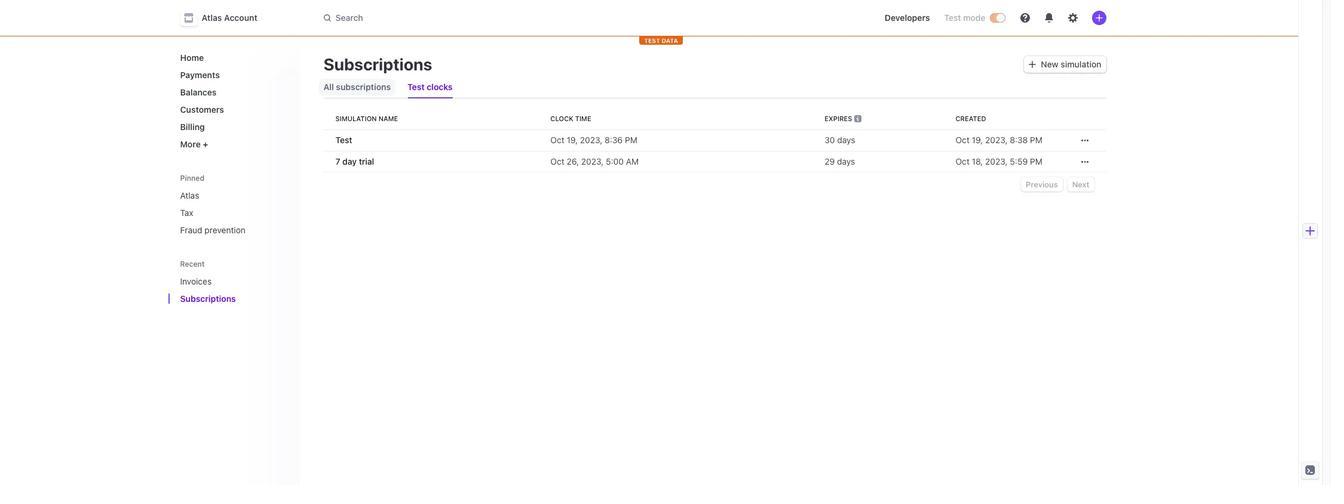 Task type: describe. For each thing, give the bounding box(es) containing it.
new simulation button
[[1024, 56, 1106, 73]]

30 days
[[825, 135, 855, 145]]

tax
[[180, 208, 193, 218]]

oct 26, 2023, 5:00 am
[[550, 157, 639, 167]]

previous
[[1026, 180, 1058, 189]]

account
[[224, 13, 257, 23]]

8:38
[[1010, 135, 1028, 145]]

all subscriptions link
[[319, 79, 396, 96]]

invoices link
[[175, 272, 273, 292]]

balances link
[[175, 82, 290, 102]]

prevention
[[205, 225, 245, 235]]

5:00
[[606, 157, 624, 167]]

test data
[[644, 37, 678, 44]]

am
[[626, 157, 639, 167]]

2023, for 5:00
[[581, 157, 604, 167]]

test for test mode
[[944, 13, 961, 23]]

0 horizontal spatial test
[[335, 135, 352, 145]]

19, for oct 19, 2023, 8:38 pm
[[972, 135, 983, 145]]

clocks
[[427, 82, 453, 92]]

oct 18, 2023, 5:59 pm link
[[951, 151, 1070, 173]]

payments link
[[175, 65, 290, 85]]

fraud prevention
[[180, 225, 245, 235]]

core navigation links element
[[175, 48, 290, 154]]

developers link
[[880, 8, 935, 27]]

invoices
[[180, 277, 212, 287]]

Search search field
[[316, 7, 653, 29]]

clock
[[550, 115, 573, 122]]

oct for oct 26, 2023, 5:00 am
[[550, 157, 564, 167]]

2023, for 5:59
[[985, 157, 1008, 167]]

simulation name
[[335, 115, 398, 122]]

2023, for 8:36
[[580, 135, 602, 145]]

data
[[662, 37, 678, 44]]

payments
[[180, 70, 220, 80]]

clock time
[[550, 115, 591, 122]]

7
[[335, 157, 340, 167]]

30 days link
[[820, 130, 951, 151]]

oct 19, 2023, 8:38 pm
[[956, 135, 1043, 145]]

more +
[[180, 139, 208, 149]]

29
[[825, 157, 835, 167]]

pm for oct 18, 2023, 5:59 pm
[[1030, 157, 1043, 167]]

subscriptions inside subscriptions link
[[180, 294, 236, 304]]

30
[[825, 135, 835, 145]]

recent navigation links element
[[168, 255, 300, 309]]

svg image inside new simulation button
[[1029, 61, 1036, 68]]

1 horizontal spatial svg image
[[1081, 159, 1088, 166]]

pm for oct 19, 2023, 8:38 pm
[[1030, 135, 1043, 145]]

recent
[[180, 260, 205, 269]]

atlas account
[[202, 13, 257, 23]]

all subscriptions tab
[[319, 76, 396, 98]]

29 days link
[[820, 151, 951, 173]]

oct 19, 2023, 8:38 pm link
[[951, 130, 1070, 151]]

0 vertical spatial subscriptions
[[324, 54, 432, 74]]

Search text field
[[316, 7, 653, 29]]

atlas account button
[[180, 10, 269, 26]]

svg image
[[1081, 137, 1088, 144]]

oct 19, 2023, 8:36 pm link
[[546, 130, 820, 151]]

5:59
[[1010, 157, 1028, 167]]

test link
[[324, 130, 546, 151]]

tab list containing all subscriptions
[[319, 76, 1106, 99]]



Task type: vqa. For each thing, say whether or not it's contained in the screenshot.
2023, associated with 5:59
yes



Task type: locate. For each thing, give the bounding box(es) containing it.
pm right 5:59
[[1030, 157, 1043, 167]]

home
[[180, 53, 204, 63]]

tab list
[[319, 76, 1106, 99]]

oct left 26, on the top left
[[550, 157, 564, 167]]

name
[[379, 115, 398, 122]]

29 days
[[825, 157, 855, 167]]

1 vertical spatial test
[[408, 82, 425, 92]]

test
[[644, 37, 660, 44]]

atlas for atlas
[[180, 191, 199, 201]]

days right 29
[[837, 157, 855, 167]]

subscriptions down invoices at bottom left
[[180, 294, 236, 304]]

2 19, from the left
[[972, 135, 983, 145]]

oct 26, 2023, 5:00 am link
[[546, 151, 820, 173]]

balances
[[180, 87, 217, 97]]

simulation
[[335, 115, 377, 122]]

test up day
[[335, 135, 352, 145]]

2 vertical spatial test
[[335, 135, 352, 145]]

atlas inside pinned element
[[180, 191, 199, 201]]

new
[[1041, 59, 1059, 69]]

18,
[[972, 157, 983, 167]]

test left mode
[[944, 13, 961, 23]]

day
[[342, 157, 357, 167]]

2023, right 26, on the top left
[[581, 157, 604, 167]]

test left clocks
[[408, 82, 425, 92]]

svg image down svg icon
[[1081, 159, 1088, 166]]

oct left 18,
[[956, 157, 970, 167]]

oct for oct 19, 2023, 8:38 pm
[[956, 135, 970, 145]]

recent element
[[168, 272, 300, 309]]

26,
[[567, 157, 579, 167]]

atlas down pinned
[[180, 191, 199, 201]]

days
[[837, 135, 855, 145], [837, 157, 855, 167]]

mode
[[963, 13, 986, 23]]

2 horizontal spatial test
[[944, 13, 961, 23]]

1 vertical spatial subscriptions
[[180, 294, 236, 304]]

7 day trial link
[[324, 151, 546, 173]]

test clocks link
[[403, 79, 457, 96]]

billing link
[[175, 117, 290, 137]]

0 horizontal spatial 19,
[[567, 135, 578, 145]]

previous button
[[1021, 177, 1063, 192]]

test for test clocks
[[408, 82, 425, 92]]

19, up 18,
[[972, 135, 983, 145]]

pm right 8:36
[[625, 135, 637, 145]]

test
[[944, 13, 961, 23], [408, 82, 425, 92], [335, 135, 352, 145]]

test mode
[[944, 13, 986, 23]]

oct
[[550, 135, 564, 145], [956, 135, 970, 145], [550, 157, 564, 167], [956, 157, 970, 167]]

atlas for atlas account
[[202, 13, 222, 23]]

pinned
[[180, 174, 204, 183]]

7 day trial
[[335, 157, 374, 167]]

2023, for 8:38
[[985, 135, 1008, 145]]

pinned navigation links element
[[175, 168, 292, 240]]

search
[[335, 13, 363, 23]]

billing
[[180, 122, 205, 132]]

home link
[[175, 48, 290, 68]]

help image
[[1020, 13, 1030, 23]]

all subscriptions
[[324, 82, 391, 92]]

test clocks
[[408, 82, 453, 92]]

customers link
[[175, 100, 290, 119]]

settings image
[[1068, 13, 1078, 23]]

oct down created
[[956, 135, 970, 145]]

created
[[956, 115, 986, 122]]

1 horizontal spatial atlas
[[202, 13, 222, 23]]

developers
[[885, 13, 930, 23]]

days for 29 days
[[837, 157, 855, 167]]

oct for oct 19, 2023, 8:36 pm
[[550, 135, 564, 145]]

tax link
[[175, 203, 290, 223]]

19, up 26, on the top left
[[567, 135, 578, 145]]

1 horizontal spatial subscriptions
[[324, 54, 432, 74]]

2023,
[[580, 135, 602, 145], [985, 135, 1008, 145], [581, 157, 604, 167], [985, 157, 1008, 167]]

trial
[[359, 157, 374, 167]]

pm right 8:38 on the top right of page
[[1030, 135, 1043, 145]]

1 vertical spatial days
[[837, 157, 855, 167]]

1 19, from the left
[[567, 135, 578, 145]]

svg image left new
[[1029, 61, 1036, 68]]

oct 19, 2023, 8:36 pm
[[550, 135, 637, 145]]

19,
[[567, 135, 578, 145], [972, 135, 983, 145]]

1 days from the top
[[837, 135, 855, 145]]

0 vertical spatial atlas
[[202, 13, 222, 23]]

oct down clock
[[550, 135, 564, 145]]

all
[[324, 82, 334, 92]]

fraud prevention link
[[175, 220, 290, 240]]

days for 30 days
[[837, 135, 855, 145]]

0 horizontal spatial svg image
[[1029, 61, 1036, 68]]

1 horizontal spatial test
[[408, 82, 425, 92]]

subscriptions link
[[175, 289, 273, 309]]

0 vertical spatial test
[[944, 13, 961, 23]]

oct 18, 2023, 5:59 pm
[[956, 157, 1043, 167]]

1 horizontal spatial 19,
[[972, 135, 983, 145]]

days right 30
[[837, 135, 855, 145]]

pinned element
[[175, 186, 290, 240]]

2023, right 18,
[[985, 157, 1008, 167]]

new simulation
[[1041, 59, 1101, 69]]

subscriptions
[[336, 82, 391, 92]]

atlas inside button
[[202, 13, 222, 23]]

pm
[[625, 135, 637, 145], [1030, 135, 1043, 145], [1030, 157, 1043, 167]]

next button
[[1067, 177, 1094, 192]]

2023, up oct 18, 2023, 5:59 pm
[[985, 135, 1008, 145]]

atlas
[[202, 13, 222, 23], [180, 191, 199, 201]]

simulation
[[1061, 59, 1101, 69]]

fraud
[[180, 225, 202, 235]]

subscriptions up subscriptions
[[324, 54, 432, 74]]

0 vertical spatial days
[[837, 135, 855, 145]]

pm for oct 19, 2023, 8:36 pm
[[625, 135, 637, 145]]

2023, up oct 26, 2023, 5:00 am
[[580, 135, 602, 145]]

oct for oct 18, 2023, 5:59 pm
[[956, 157, 970, 167]]

+
[[203, 139, 208, 149]]

8:36
[[605, 135, 623, 145]]

expires
[[825, 115, 852, 122]]

19, for oct 19, 2023, 8:36 pm
[[567, 135, 578, 145]]

more
[[180, 139, 201, 149]]

next
[[1072, 180, 1089, 189]]

1 vertical spatial atlas
[[180, 191, 199, 201]]

1 vertical spatial svg image
[[1081, 159, 1088, 166]]

svg image
[[1029, 61, 1036, 68], [1081, 159, 1088, 166]]

atlas left the account
[[202, 13, 222, 23]]

0 horizontal spatial subscriptions
[[180, 294, 236, 304]]

subscriptions
[[324, 54, 432, 74], [180, 294, 236, 304]]

customers
[[180, 105, 224, 115]]

0 horizontal spatial atlas
[[180, 191, 199, 201]]

atlas link
[[175, 186, 290, 206]]

0 vertical spatial svg image
[[1029, 61, 1036, 68]]

notifications image
[[1044, 13, 1054, 23]]

2 days from the top
[[837, 157, 855, 167]]

time
[[575, 115, 591, 122]]



